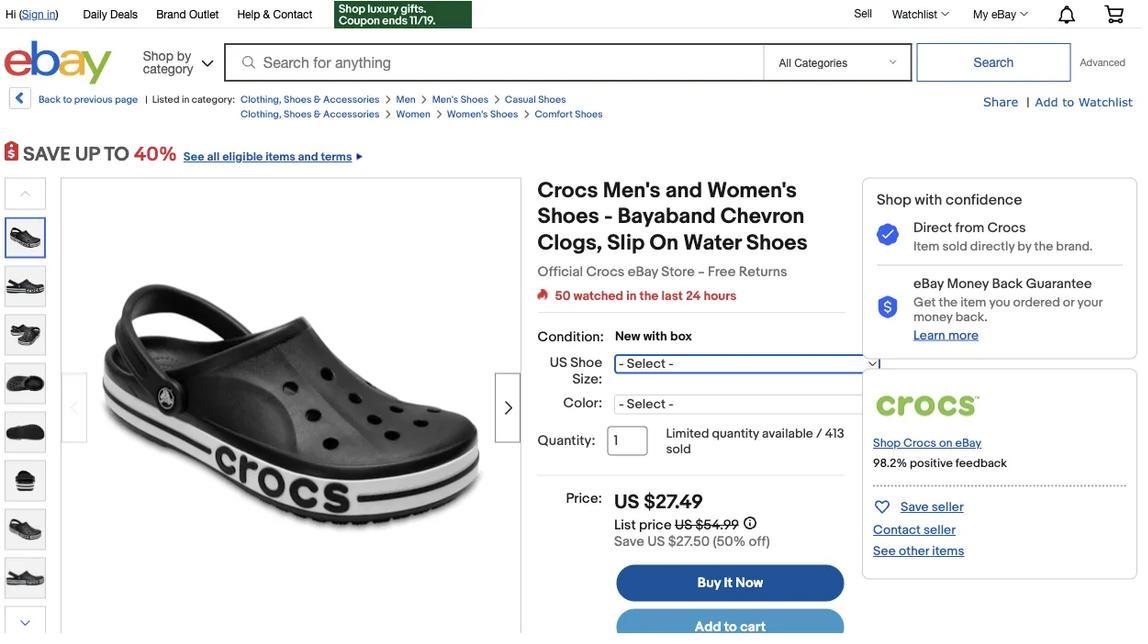 Task type: describe. For each thing, give the bounding box(es) containing it.
shop for shop with confidence
[[877, 191, 912, 209]]

listed
[[152, 94, 180, 106]]

picture 3 of 78 image
[[6, 315, 45, 355]]

us $27.49
[[614, 491, 704, 515]]

24
[[686, 288, 701, 304]]

men's shoes link
[[432, 94, 489, 106]]

advanced
[[1080, 56, 1126, 68]]

50 watched in the last 24 hours
[[555, 288, 737, 304]]

50
[[555, 288, 571, 304]]

slip
[[607, 230, 645, 256]]

condition:
[[538, 329, 604, 346]]

shop by category
[[143, 48, 193, 76]]

share button
[[984, 94, 1019, 110]]

back inside ebay money back guarantee get the item you ordered or your money back. learn more
[[992, 275, 1023, 292]]

daily deals link
[[83, 5, 138, 25]]

ebay inside account 'navigation'
[[992, 7, 1017, 20]]

crocs men's and women's shoes - bayaband chevron clogs, slip on water shoes official crocs ebay store – free returns
[[538, 178, 808, 280]]

crocs men's and women's shoes - bayaband chevron clogs, slip on water shoes - picture 1 of 78 image
[[62, 279, 521, 534]]

| inside share | add to watchlist
[[1027, 95, 1030, 110]]

comfort shoes link
[[535, 108, 603, 120]]

accessories for men
[[323, 94, 380, 106]]

save for save us $27.50 (50% off)
[[614, 534, 645, 551]]

limited quantity available /
[[666, 427, 825, 442]]

shop by category button
[[135, 41, 217, 80]]

on
[[650, 230, 679, 256]]

store
[[661, 264, 695, 280]]

crocs up watched
[[586, 264, 625, 280]]

new with box
[[615, 329, 692, 344]]

$27.50
[[668, 534, 710, 551]]

price:
[[566, 491, 602, 507]]

to inside share | add to watchlist
[[1063, 94, 1075, 108]]

(50%
[[713, 534, 746, 551]]

learn
[[914, 328, 946, 343]]

casual shoes
[[505, 94, 566, 106]]

with details__icon image for direct from crocs
[[877, 224, 899, 247]]

(
[[19, 7, 22, 20]]

save seller button
[[873, 496, 964, 517]]

positive
[[910, 456, 953, 471]]

chevron
[[721, 204, 805, 230]]

in inside account 'navigation'
[[47, 7, 56, 20]]

shoe
[[570, 355, 603, 371]]

you
[[990, 295, 1011, 310]]

accessories for women
[[323, 108, 380, 120]]

ebay inside crocs men's and women's shoes - bayaband chevron clogs, slip on water shoes official crocs ebay store – free returns
[[628, 264, 658, 280]]

your shopping cart image
[[1104, 5, 1125, 23]]

picture 7 of 78 image
[[6, 510, 45, 550]]

0 horizontal spatial |
[[145, 94, 148, 106]]

learn more link
[[914, 328, 979, 343]]

0 horizontal spatial see
[[184, 150, 204, 164]]

item
[[914, 239, 940, 254]]

by inside 'direct from crocs item sold directly by the brand.'
[[1018, 239, 1032, 254]]

& for men
[[314, 94, 321, 106]]

outlet
[[189, 7, 219, 20]]

category
[[143, 61, 193, 76]]

ebay right on
[[956, 437, 982, 451]]

to
[[104, 143, 129, 167]]

money
[[914, 309, 953, 325]]

brand.
[[1056, 239, 1093, 254]]

my ebay
[[974, 7, 1017, 20]]

& inside account 'navigation'
[[263, 7, 270, 20]]

comfort shoes
[[535, 108, 603, 120]]

box
[[670, 329, 692, 344]]

picture 5 of 78 image
[[6, 413, 45, 452]]

list price us $54.99
[[614, 518, 739, 534]]

picture 4 of 78 image
[[6, 364, 45, 404]]

seller for save
[[932, 500, 964, 516]]

crocs left -
[[538, 178, 598, 204]]

with for new
[[643, 329, 668, 344]]

get the coupon image
[[334, 1, 472, 28]]

previous
[[74, 94, 113, 106]]

sold inside the "413 sold"
[[666, 442, 691, 458]]

women's shoes
[[447, 108, 518, 120]]

Quantity: text field
[[607, 427, 648, 456]]

items inside contact seller see other items
[[932, 544, 965, 560]]

413 sold
[[666, 427, 845, 458]]

| listed in category:
[[145, 94, 235, 106]]

hi
[[6, 7, 16, 20]]

money
[[947, 275, 989, 292]]

and inside crocs men's and women's shoes - bayaband chevron clogs, slip on water shoes official crocs ebay store – free returns
[[666, 178, 703, 204]]

comfort
[[535, 108, 573, 120]]

buy it now
[[698, 575, 763, 592]]

shop for shop by category
[[143, 48, 174, 63]]

share
[[984, 94, 1019, 108]]

bayaband
[[618, 204, 716, 230]]

women's inside crocs men's and women's shoes - bayaband chevron clogs, slip on water shoes official crocs ebay store – free returns
[[707, 178, 797, 204]]

98.2% positive feedback
[[873, 456, 1007, 471]]

price
[[639, 518, 672, 534]]

free
[[708, 264, 736, 280]]

save up to 40%
[[23, 143, 177, 167]]

quantity
[[712, 427, 759, 442]]

picture 6 of 78 image
[[6, 461, 45, 501]]

clothing, shoes & accessories link for women
[[241, 108, 380, 120]]

sell
[[855, 7, 872, 19]]

new
[[615, 329, 641, 344]]

clothing, for women
[[241, 108, 282, 120]]

page
[[115, 94, 138, 106]]

& for women
[[314, 108, 321, 120]]

daily
[[83, 7, 107, 20]]

shop for shop crocs on ebay
[[873, 437, 901, 451]]

contact inside help & contact link
[[273, 7, 312, 20]]

save seller
[[901, 500, 964, 516]]

my
[[974, 7, 989, 20]]

us shoe size
[[550, 355, 603, 388]]

us down $27.49 at the right bottom of the page
[[675, 518, 693, 534]]

contact seller link
[[873, 523, 956, 539]]

casual shoes link
[[505, 94, 566, 106]]

crocs up positive
[[904, 437, 937, 451]]

sold inside 'direct from crocs item sold directly by the brand.'
[[943, 239, 968, 254]]

returns
[[739, 264, 788, 280]]

clothing, shoes & accessories for men
[[241, 94, 380, 106]]

98.2%
[[873, 456, 907, 471]]

-
[[604, 204, 613, 230]]

all
[[207, 150, 220, 164]]

back to previous page link
[[7, 87, 138, 123]]



Task type: vqa. For each thing, say whether or not it's contained in the screenshot.
sold
yes



Task type: locate. For each thing, give the bounding box(es) containing it.
1 vertical spatial accessories
[[323, 108, 380, 120]]

1 vertical spatial men's
[[603, 178, 661, 204]]

back left "previous"
[[39, 94, 61, 106]]

the left brand.
[[1035, 239, 1054, 254]]

women's shoes link
[[447, 108, 518, 120]]

1 horizontal spatial sold
[[943, 239, 968, 254]]

picture 2 of 78 image
[[6, 267, 45, 306]]

direct from crocs item sold directly by the brand.
[[914, 220, 1093, 254]]

watchlist inside account 'navigation'
[[893, 7, 938, 20]]

ebay money back guarantee get the item you ordered or your money back. learn more
[[914, 275, 1103, 343]]

1 horizontal spatial |
[[1027, 95, 1030, 110]]

clothing, shoes & accessories for women
[[241, 108, 380, 120]]

see
[[184, 150, 204, 164], [873, 544, 896, 560]]

in inside crocs men's and women's shoes - bayaband chevron clogs, slip on water shoes 'main content'
[[627, 288, 637, 304]]

confidence
[[946, 191, 1023, 209]]

official
[[538, 264, 583, 280]]

watchlist inside share | add to watchlist
[[1079, 94, 1133, 108]]

1 vertical spatial see
[[873, 544, 896, 560]]

1 vertical spatial contact
[[873, 523, 921, 539]]

0 vertical spatial by
[[177, 48, 191, 63]]

1 vertical spatial with details__icon image
[[877, 296, 899, 319]]

us left $27.50
[[648, 534, 665, 551]]

with details__icon image left get
[[877, 296, 899, 319]]

seller inside "button"
[[932, 500, 964, 516]]

shop inside shop by category
[[143, 48, 174, 63]]

up
[[75, 143, 100, 167]]

in for 50 watched in the last 24 hours
[[627, 288, 637, 304]]

daily deals
[[83, 7, 138, 20]]

1 vertical spatial with
[[643, 329, 668, 344]]

1 vertical spatial save
[[614, 534, 645, 551]]

with details__icon image for ebay money back guarantee
[[877, 296, 899, 319]]

contact
[[273, 7, 312, 20], [873, 523, 921, 539]]

2 clothing, from the top
[[241, 108, 282, 120]]

in right sign
[[47, 7, 56, 20]]

0 horizontal spatial women's
[[447, 108, 488, 120]]

crocs men's and women's shoes - bayaband chevron clogs, slip on water shoes main content
[[538, 178, 881, 635]]

the inside 'direct from crocs item sold directly by the brand.'
[[1035, 239, 1054, 254]]

men's shoes
[[432, 94, 489, 106]]

in
[[47, 7, 56, 20], [182, 94, 190, 106], [627, 288, 637, 304]]

the right get
[[939, 295, 958, 310]]

in for | listed in category:
[[182, 94, 190, 106]]

0 horizontal spatial and
[[298, 150, 318, 164]]

women's down 'men's shoes'
[[447, 108, 488, 120]]

picture 1 of 78 image
[[6, 219, 44, 257]]

)
[[56, 7, 58, 20]]

1 horizontal spatial and
[[666, 178, 703, 204]]

none submit inside shop by category banner
[[917, 43, 1071, 82]]

0 vertical spatial back
[[39, 94, 61, 106]]

save us $27.50 (50% off)
[[614, 534, 770, 551]]

women link
[[396, 108, 431, 120]]

directly
[[971, 239, 1015, 254]]

us up 'list'
[[614, 491, 640, 515]]

watchlist right sell link
[[893, 7, 938, 20]]

it
[[724, 575, 733, 592]]

Search for anything text field
[[227, 45, 760, 80]]

eligible
[[222, 150, 263, 164]]

save inside "button"
[[901, 500, 929, 516]]

your
[[1078, 295, 1103, 310]]

2 horizontal spatial the
[[1035, 239, 1054, 254]]

ebay right my
[[992, 7, 1017, 20]]

1 vertical spatial women's
[[707, 178, 797, 204]]

save down us $27.49
[[614, 534, 645, 551]]

clothing, shoes & accessories link for men
[[241, 94, 380, 106]]

2 horizontal spatial in
[[627, 288, 637, 304]]

shop by category banner
[[0, 0, 1138, 89]]

0 horizontal spatial to
[[63, 94, 72, 106]]

brand
[[156, 7, 186, 20]]

0 vertical spatial shop
[[143, 48, 174, 63]]

hi ( sign in )
[[6, 7, 58, 20]]

limited
[[666, 427, 709, 442]]

add to watchlist link
[[1036, 94, 1133, 110]]

1 clothing, shoes & accessories link from the top
[[241, 94, 380, 106]]

item
[[961, 295, 987, 310]]

1 vertical spatial shop
[[877, 191, 912, 209]]

0 vertical spatial accessories
[[323, 94, 380, 106]]

1 vertical spatial clothing, shoes & accessories
[[241, 108, 380, 120]]

brand outlet link
[[156, 5, 219, 25]]

the
[[1035, 239, 1054, 254], [640, 288, 659, 304], [939, 295, 958, 310]]

1 horizontal spatial women's
[[707, 178, 797, 204]]

category:
[[192, 94, 235, 106]]

help & contact
[[237, 7, 312, 20]]

men's inside crocs men's and women's shoes - bayaband chevron clogs, slip on water shoes official crocs ebay store – free returns
[[603, 178, 661, 204]]

see all eligible items and terms
[[184, 150, 352, 164]]

with inside crocs men's and women's shoes - bayaband chevron clogs, slip on water shoes 'main content'
[[643, 329, 668, 344]]

0 horizontal spatial by
[[177, 48, 191, 63]]

| left listed
[[145, 94, 148, 106]]

0 horizontal spatial save
[[614, 534, 645, 551]]

to left "previous"
[[63, 94, 72, 106]]

off)
[[749, 534, 770, 551]]

0 vertical spatial clothing, shoes & accessories
[[241, 94, 380, 106]]

shop
[[143, 48, 174, 63], [877, 191, 912, 209], [873, 437, 901, 451]]

save up contact seller link
[[901, 500, 929, 516]]

1 vertical spatial by
[[1018, 239, 1032, 254]]

get
[[914, 295, 936, 310]]

last
[[662, 288, 683, 304]]

1 horizontal spatial items
[[932, 544, 965, 560]]

ebay inside ebay money back guarantee get the item you ordered or your money back. learn more
[[914, 275, 944, 292]]

with left box
[[643, 329, 668, 344]]

watchlist link
[[883, 3, 958, 25]]

contact up "other" on the bottom
[[873, 523, 921, 539]]

shop crocs on ebay
[[873, 437, 982, 451]]

watched
[[574, 288, 624, 304]]

save inside crocs men's and women's shoes - bayaband chevron clogs, slip on water shoes 'main content'
[[614, 534, 645, 551]]

0 horizontal spatial watchlist
[[893, 7, 938, 20]]

$54.99
[[696, 518, 739, 534]]

shop down brand
[[143, 48, 174, 63]]

see all eligible items and terms link
[[177, 143, 362, 167]]

None submit
[[917, 43, 1071, 82]]

1 horizontal spatial the
[[939, 295, 958, 310]]

see inside contact seller see other items
[[873, 544, 896, 560]]

1 horizontal spatial watchlist
[[1079, 94, 1133, 108]]

to
[[63, 94, 72, 106], [1063, 94, 1075, 108]]

by inside shop by category
[[177, 48, 191, 63]]

0 vertical spatial and
[[298, 150, 318, 164]]

clothing,
[[241, 94, 282, 106], [241, 108, 282, 120]]

the inside ebay money back guarantee get the item you ordered or your money back. learn more
[[939, 295, 958, 310]]

see left "other" on the bottom
[[873, 544, 896, 560]]

help & contact link
[[237, 5, 312, 25]]

items right "other" on the bottom
[[932, 544, 965, 560]]

sign in link
[[22, 7, 56, 20]]

picture 8 of 78 image
[[6, 559, 45, 598]]

to right add
[[1063, 94, 1075, 108]]

feedback
[[956, 456, 1007, 471]]

accessories left men
[[323, 94, 380, 106]]

seller up contact seller link
[[932, 500, 964, 516]]

watchlist down advanced link
[[1079, 94, 1133, 108]]

1 clothing, from the top
[[241, 94, 282, 106]]

1 vertical spatial items
[[932, 544, 965, 560]]

1 vertical spatial back
[[992, 275, 1023, 292]]

back to previous page
[[39, 94, 138, 106]]

0 vertical spatial men's
[[432, 94, 459, 106]]

water
[[684, 230, 742, 256]]

the left the last
[[640, 288, 659, 304]]

ordered
[[1014, 295, 1060, 310]]

0 vertical spatial seller
[[932, 500, 964, 516]]

in right listed
[[182, 94, 190, 106]]

0 horizontal spatial back
[[39, 94, 61, 106]]

us inside us shoe size
[[550, 355, 567, 371]]

1 vertical spatial &
[[314, 94, 321, 106]]

available
[[762, 427, 814, 442]]

share | add to watchlist
[[984, 94, 1133, 110]]

1 horizontal spatial with
[[915, 191, 943, 209]]

0 vertical spatial watchlist
[[893, 7, 938, 20]]

add
[[1036, 94, 1059, 108]]

deals
[[110, 7, 138, 20]]

shop up 98.2%
[[873, 437, 901, 451]]

more
[[949, 328, 979, 343]]

1 clothing, shoes & accessories from the top
[[241, 94, 380, 106]]

clogs,
[[538, 230, 602, 256]]

sell link
[[846, 7, 881, 19]]

2 clothing, shoes & accessories link from the top
[[241, 108, 380, 120]]

1 accessories from the top
[[323, 94, 380, 106]]

by
[[177, 48, 191, 63], [1018, 239, 1032, 254]]

with up the 'direct'
[[915, 191, 943, 209]]

2 clothing, shoes & accessories from the top
[[241, 108, 380, 120]]

seller for contact
[[924, 523, 956, 539]]

1 with details__icon image from the top
[[877, 224, 899, 247]]

and up on
[[666, 178, 703, 204]]

clothing, shoes & accessories
[[241, 94, 380, 106], [241, 108, 380, 120]]

crocs inside 'direct from crocs item sold directly by the brand.'
[[988, 220, 1026, 236]]

shop left confidence
[[877, 191, 912, 209]]

see left all
[[184, 150, 204, 164]]

0 horizontal spatial in
[[47, 7, 56, 20]]

ebay
[[992, 7, 1017, 20], [628, 264, 658, 280], [914, 275, 944, 292], [956, 437, 982, 451]]

the inside crocs men's and women's shoes - bayaband chevron clogs, slip on water shoes 'main content'
[[640, 288, 659, 304]]

1 horizontal spatial in
[[182, 94, 190, 106]]

0 vertical spatial see
[[184, 150, 204, 164]]

men
[[396, 94, 416, 106]]

1 horizontal spatial back
[[992, 275, 1023, 292]]

with details__icon image left item on the right top of page
[[877, 224, 899, 247]]

0 vertical spatial &
[[263, 7, 270, 20]]

accessories up terms
[[323, 108, 380, 120]]

direct
[[914, 220, 953, 236]]

1 vertical spatial clothing, shoes & accessories link
[[241, 108, 380, 120]]

men link
[[396, 94, 416, 106]]

by right the directly
[[1018, 239, 1032, 254]]

seller down save seller
[[924, 523, 956, 539]]

list
[[614, 518, 636, 534]]

advanced link
[[1071, 44, 1135, 81]]

0 vertical spatial with details__icon image
[[877, 224, 899, 247]]

1 vertical spatial sold
[[666, 442, 691, 458]]

contact inside contact seller see other items
[[873, 523, 921, 539]]

crocs up the directly
[[988, 220, 1026, 236]]

clothing, up see all eligible items and terms link
[[241, 108, 282, 120]]

0 vertical spatial contact
[[273, 7, 312, 20]]

women's up water
[[707, 178, 797, 204]]

save for save seller
[[901, 500, 929, 516]]

1 vertical spatial and
[[666, 178, 703, 204]]

1 vertical spatial watchlist
[[1079, 94, 1133, 108]]

0 vertical spatial with
[[915, 191, 943, 209]]

terms
[[321, 150, 352, 164]]

0 vertical spatial items
[[266, 150, 295, 164]]

2 vertical spatial shop
[[873, 437, 901, 451]]

save
[[901, 500, 929, 516], [614, 534, 645, 551]]

2 accessories from the top
[[323, 108, 380, 120]]

items right eligible
[[266, 150, 295, 164]]

0 vertical spatial in
[[47, 7, 56, 20]]

2 to from the left
[[1063, 94, 1075, 108]]

my ebay link
[[964, 3, 1037, 25]]

0 horizontal spatial items
[[266, 150, 295, 164]]

men's up slip
[[603, 178, 661, 204]]

with for shop
[[915, 191, 943, 209]]

1 to from the left
[[63, 94, 72, 106]]

0 vertical spatial women's
[[447, 108, 488, 120]]

$27.49
[[644, 491, 704, 515]]

account navigation
[[0, 0, 1138, 31]]

ebay up "50 watched in the last 24 hours"
[[628, 264, 658, 280]]

1 vertical spatial in
[[182, 94, 190, 106]]

1 horizontal spatial save
[[901, 500, 929, 516]]

by down brand outlet link
[[177, 48, 191, 63]]

men's
[[432, 94, 459, 106], [603, 178, 661, 204]]

guarantee
[[1026, 275, 1092, 292]]

1 horizontal spatial see
[[873, 544, 896, 560]]

1 horizontal spatial men's
[[603, 178, 661, 204]]

&
[[263, 7, 270, 20], [314, 94, 321, 106], [314, 108, 321, 120]]

2 with details__icon image from the top
[[877, 296, 899, 319]]

shop with confidence
[[877, 191, 1023, 209]]

1 vertical spatial clothing,
[[241, 108, 282, 120]]

2 vertical spatial &
[[314, 108, 321, 120]]

0 horizontal spatial the
[[640, 288, 659, 304]]

us left the shoe
[[550, 355, 567, 371]]

1 vertical spatial seller
[[924, 523, 956, 539]]

crocs
[[538, 178, 598, 204], [988, 220, 1026, 236], [586, 264, 625, 280], [904, 437, 937, 451]]

back up you
[[992, 275, 1023, 292]]

clothing, right the category:
[[241, 94, 282, 106]]

with details__icon image
[[877, 224, 899, 247], [877, 296, 899, 319]]

40%
[[134, 143, 177, 167]]

quantity:
[[538, 433, 596, 450]]

2 vertical spatial in
[[627, 288, 637, 304]]

clothing, for men
[[241, 94, 282, 106]]

with
[[915, 191, 943, 209], [643, 329, 668, 344]]

0 vertical spatial sold
[[943, 239, 968, 254]]

color
[[563, 395, 599, 411]]

seller inside contact seller see other items
[[924, 523, 956, 539]]

0 horizontal spatial with
[[643, 329, 668, 344]]

ebay up get
[[914, 275, 944, 292]]

sold down from
[[943, 239, 968, 254]]

help
[[237, 7, 260, 20]]

| left add
[[1027, 95, 1030, 110]]

1 horizontal spatial contact
[[873, 523, 921, 539]]

0 horizontal spatial sold
[[666, 442, 691, 458]]

1 horizontal spatial by
[[1018, 239, 1032, 254]]

0 vertical spatial save
[[901, 500, 929, 516]]

in right watched
[[627, 288, 637, 304]]

0 horizontal spatial contact
[[273, 7, 312, 20]]

0 vertical spatial clothing, shoes & accessories link
[[241, 94, 380, 106]]

other
[[899, 544, 930, 560]]

back.
[[956, 309, 988, 325]]

and left terms
[[298, 150, 318, 164]]

1 horizontal spatial to
[[1063, 94, 1075, 108]]

0 horizontal spatial men's
[[432, 94, 459, 106]]

0 vertical spatial clothing,
[[241, 94, 282, 106]]

men's right men link
[[432, 94, 459, 106]]

sold right quantity: text field
[[666, 442, 691, 458]]

shoes
[[284, 94, 312, 106], [461, 94, 489, 106], [538, 94, 566, 106], [284, 108, 312, 120], [490, 108, 518, 120], [575, 108, 603, 120], [538, 204, 599, 230], [746, 230, 808, 256]]

contact right help
[[273, 7, 312, 20]]



